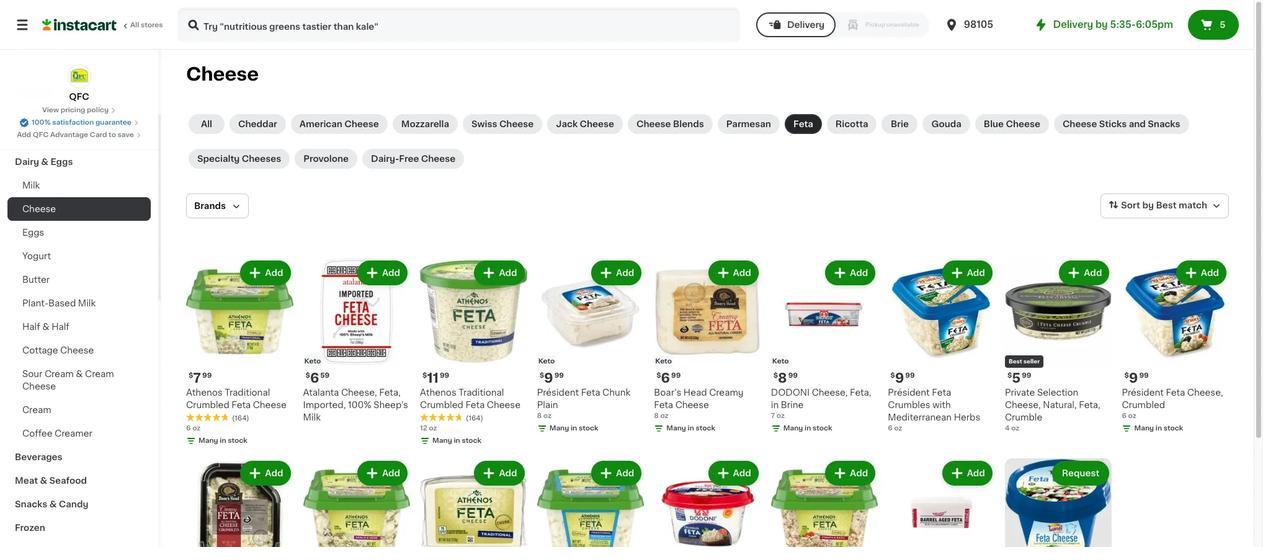 Task type: describe. For each thing, give the bounding box(es) containing it.
delivery by 5:35-6:05pm link
[[1034, 17, 1174, 32]]

100% inside atalanta cheese, feta, imported, 100% sheep's milk
[[348, 401, 372, 409]]

view pricing policy
[[42, 107, 109, 114]]

many in stock for plain
[[550, 425, 599, 432]]

mozzarella
[[401, 120, 449, 129]]

many for 8
[[550, 425, 569, 432]]

by for sort
[[1143, 201, 1155, 210]]

all stores
[[130, 22, 163, 29]]

feta, for dodoni cheese, feta, in brine 7 oz
[[850, 388, 872, 397]]

delivery by 5:35-6:05pm
[[1054, 20, 1174, 29]]

sticks
[[1100, 120, 1128, 129]]

recipes
[[15, 87, 51, 96]]

1 half from the left
[[22, 323, 40, 331]]

imported,
[[303, 401, 346, 409]]

6 oz
[[186, 425, 201, 432]]

cheese down half & half link
[[60, 346, 94, 355]]

swiss
[[472, 120, 498, 129]]

based
[[48, 299, 76, 308]]

président for crumbled
[[1123, 388, 1164, 397]]

0 vertical spatial 7
[[193, 372, 201, 385]]

11
[[427, 372, 439, 385]]

oz inside président feta cheese, crumbled 6 oz
[[1129, 413, 1137, 419]]

5 99 from the left
[[555, 372, 564, 379]]

to
[[109, 132, 116, 138]]

qfc logo image
[[67, 65, 91, 88]]

ricotta link
[[827, 114, 877, 134]]

2 half from the left
[[52, 323, 69, 331]]

1 vertical spatial milk
[[78, 299, 96, 308]]

best for best seller
[[1009, 359, 1023, 364]]

cheese blends link
[[628, 114, 713, 134]]

butter link
[[7, 268, 151, 292]]

99 inside $ 5 99
[[1023, 372, 1032, 379]]

feta link
[[785, 114, 822, 134]]

cheese right swiss
[[500, 120, 534, 129]]

many in stock down '12 oz'
[[433, 437, 482, 444]]

coffee creamer
[[22, 430, 92, 438]]

$ 9 99 for président feta cheese, crumbled
[[1125, 372, 1150, 385]]

99 inside $ 6 99
[[672, 372, 681, 379]]

sour cream & cream cheese link
[[7, 363, 151, 399]]

sort by
[[1122, 201, 1155, 210]]

candy
[[59, 500, 88, 509]]

12
[[420, 425, 428, 432]]

seafood
[[49, 477, 87, 485]]

milk link
[[7, 174, 151, 197]]

eggs inside 'link'
[[22, 228, 44, 237]]

jack cheese
[[556, 120, 615, 129]]

& for eggs
[[41, 158, 48, 166]]

product group containing 7
[[186, 258, 293, 449]]

many for brine
[[784, 425, 804, 432]]

many in stock for in
[[784, 425, 833, 432]]

cheese left sticks
[[1063, 120, 1098, 129]]

6 inside président feta cheese, crumbled 6 oz
[[1123, 413, 1127, 419]]

$ 9 99 for président feta chunk plain
[[540, 372, 564, 385]]

8 inside boar's head creamy feta cheese 8 oz
[[654, 413, 659, 419]]

by for delivery
[[1096, 20, 1109, 29]]

product group containing 11
[[420, 258, 527, 449]]

private selection cheese, natural, feta, crumble 4 oz
[[1006, 388, 1101, 432]]

specialty cheeses
[[197, 155, 281, 163]]

cream down cottage cheese link
[[85, 370, 114, 379]]

frozen link
[[7, 516, 151, 540]]

$ inside the $ 6 59
[[306, 372, 310, 379]]

crumbled inside président feta cheese, crumbled 6 oz
[[1123, 401, 1166, 409]]

sour
[[22, 370, 42, 379]]

(164) for 7
[[232, 415, 249, 422]]

athenos for 11
[[420, 388, 457, 397]]

many for cheese
[[667, 425, 687, 432]]

qfc link
[[67, 65, 91, 103]]

président feta crumbles with mediterranean herbs 6 oz
[[889, 388, 981, 432]]

delivery for delivery
[[788, 20, 825, 29]]

dairy & eggs
[[15, 158, 73, 166]]

cheese link
[[7, 197, 151, 221]]

cheese up eggs 'link'
[[22, 205, 56, 214]]

instacart logo image
[[42, 17, 117, 32]]

$ 6 99
[[657, 372, 681, 385]]

blue cheese link
[[976, 114, 1050, 134]]

stores
[[141, 22, 163, 29]]

yogurt
[[22, 252, 51, 261]]

herbs
[[955, 413, 981, 422]]

cream link
[[7, 399, 151, 422]]

chunk
[[603, 388, 631, 397]]

59
[[321, 372, 330, 379]]

athenos traditional crumbled feta cheese for 7
[[186, 388, 287, 409]]

ricotta
[[836, 120, 869, 129]]

many down 6 oz
[[199, 437, 218, 444]]

4 99 from the left
[[906, 372, 915, 379]]

cheese inside boar's head creamy feta cheese 8 oz
[[676, 401, 709, 409]]

oz inside dodoni cheese, feta, in brine 7 oz
[[777, 413, 785, 419]]

butter
[[22, 276, 50, 284]]

specialty
[[197, 155, 240, 163]]

Search field
[[179, 9, 739, 41]]

& inside 'sour cream & cream cheese'
[[76, 370, 83, 379]]

président feta chunk plain 8 oz
[[537, 388, 631, 419]]

athenos for 7
[[186, 388, 223, 397]]

dodoni cheese, feta, in brine 7 oz
[[771, 388, 872, 419]]

american cheese link
[[291, 114, 388, 134]]

feta inside président feta crumbles with mediterranean herbs 6 oz
[[933, 388, 952, 397]]

american
[[300, 120, 343, 129]]

blue cheese
[[984, 120, 1041, 129]]

snacks & candy link
[[7, 493, 151, 516]]

natural,
[[1044, 401, 1077, 409]]

gouda
[[932, 120, 962, 129]]

all stores link
[[42, 7, 164, 42]]

oz inside président feta crumbles with mediterranean herbs 6 oz
[[895, 425, 903, 432]]

cheese blends
[[637, 120, 704, 129]]

9 for président feta cheese, crumbled
[[1130, 372, 1139, 385]]

oz inside private selection cheese, natural, feta, crumble 4 oz
[[1012, 425, 1020, 432]]

boar's
[[654, 388, 682, 397]]

feta, inside private selection cheese, natural, feta, crumble 4 oz
[[1080, 401, 1101, 409]]

président for with
[[889, 388, 930, 397]]

$ 11 99
[[423, 372, 450, 385]]

best match
[[1157, 201, 1208, 210]]

thanksgiving
[[15, 110, 74, 119]]

pricing
[[61, 107, 85, 114]]

cottage cheese link
[[7, 339, 151, 363]]

provolone link
[[295, 149, 358, 169]]

dodoni
[[771, 388, 810, 397]]

cheese, inside président feta cheese, crumbled 6 oz
[[1188, 388, 1224, 397]]

cheese right blue
[[1007, 120, 1041, 129]]

100% satisfaction guarantee
[[32, 119, 132, 126]]

traditional for 11
[[459, 388, 504, 397]]

$ 7 99
[[189, 372, 212, 385]]

$ inside $ 8 99
[[774, 372, 779, 379]]

99 inside $ 8 99
[[789, 372, 798, 379]]

many in stock for feta
[[667, 425, 716, 432]]

président feta cheese, crumbled 6 oz
[[1123, 388, 1224, 419]]

provolone
[[304, 155, 349, 163]]

meat
[[15, 477, 38, 485]]

& for half
[[42, 323, 49, 331]]

99 inside $ 11 99
[[440, 372, 450, 379]]

9 for président feta crumbles with mediterranean herbs
[[896, 372, 905, 385]]

0 vertical spatial qfc
[[69, 92, 89, 101]]

plant-based milk
[[22, 299, 96, 308]]

jack cheese link
[[548, 114, 623, 134]]

0 horizontal spatial 5
[[1013, 372, 1021, 385]]

dairy-
[[371, 155, 399, 163]]

selection
[[1038, 388, 1079, 397]]

brands
[[194, 202, 226, 210]]

brine
[[781, 401, 804, 409]]

meat & seafood link
[[7, 469, 151, 493]]

oz inside président feta chunk plain 8 oz
[[544, 413, 552, 419]]

dairy & eggs link
[[7, 150, 151, 174]]

creamer
[[55, 430, 92, 438]]

cream down cottage cheese
[[45, 370, 74, 379]]

cheese left blends
[[637, 120, 671, 129]]



Task type: vqa. For each thing, say whether or not it's contained in the screenshot.
Deli
no



Task type: locate. For each thing, give the bounding box(es) containing it.
delivery button
[[757, 12, 836, 37]]

& right meat
[[40, 477, 47, 485]]

100% inside button
[[32, 119, 51, 126]]

keto for boar's head creamy feta cheese
[[656, 358, 672, 365]]

1 horizontal spatial feta,
[[850, 388, 872, 397]]

many for 6
[[1135, 425, 1155, 432]]

cream up coffee
[[22, 406, 51, 415]]

cheese,
[[341, 388, 377, 397], [812, 388, 848, 397], [1188, 388, 1224, 397], [1006, 401, 1041, 409]]

crumble
[[1006, 413, 1043, 422]]

cheese right jack
[[580, 120, 615, 129]]

keto for président feta chunk plain
[[539, 358, 555, 365]]

add
[[17, 132, 31, 138], [265, 269, 283, 277], [382, 269, 400, 277], [499, 269, 518, 277], [616, 269, 635, 277], [733, 269, 752, 277], [851, 269, 869, 277], [968, 269, 986, 277], [1085, 269, 1103, 277], [1202, 269, 1220, 277], [265, 469, 283, 478], [382, 469, 400, 478], [499, 469, 518, 478], [616, 469, 635, 478], [733, 469, 752, 478], [851, 469, 869, 478], [968, 469, 986, 478]]

all left stores
[[130, 22, 139, 29]]

qfc up the view pricing policy link
[[69, 92, 89, 101]]

and
[[1130, 120, 1146, 129]]

half
[[22, 323, 40, 331], [52, 323, 69, 331]]

0 horizontal spatial snacks
[[15, 500, 47, 509]]

& left candy
[[49, 500, 57, 509]]

feta, inside dodoni cheese, feta, in brine 7 oz
[[850, 388, 872, 397]]

athenos down $ 11 99
[[420, 388, 457, 397]]

many down plain
[[550, 425, 569, 432]]

athenos traditional crumbled feta cheese down $ 11 99
[[420, 388, 521, 409]]

1 horizontal spatial (164)
[[466, 415, 484, 422]]

0 horizontal spatial traditional
[[225, 388, 270, 397]]

1 vertical spatial best
[[1009, 359, 1023, 364]]

1 horizontal spatial snacks
[[1149, 120, 1181, 129]]

snacks up frozen
[[15, 500, 47, 509]]

1 athenos traditional crumbled feta cheese from the left
[[186, 388, 287, 409]]

2 horizontal spatial milk
[[303, 413, 321, 422]]

0 vertical spatial by
[[1096, 20, 1109, 29]]

in inside dodoni cheese, feta, in brine 7 oz
[[771, 401, 779, 409]]

keto for atalanta cheese, feta, imported, 100% sheep's milk
[[305, 358, 321, 365]]

many in stock down président feta chunk plain 8 oz
[[550, 425, 599, 432]]

lists link
[[7, 35, 151, 60]]

delivery for delivery by 5:35-6:05pm
[[1054, 20, 1094, 29]]

0 horizontal spatial delivery
[[788, 20, 825, 29]]

by inside delivery by 5:35-6:05pm link
[[1096, 20, 1109, 29]]

3 99 from the left
[[672, 372, 681, 379]]

athenos traditional crumbled feta cheese down $ 7 99
[[186, 388, 287, 409]]

8
[[779, 372, 788, 385], [654, 413, 659, 419], [537, 413, 542, 419]]

stock for feta,
[[813, 425, 833, 432]]

milk
[[22, 181, 40, 190], [78, 299, 96, 308], [303, 413, 321, 422]]

$ up crumbles
[[891, 372, 896, 379]]

6 inside président feta crumbles with mediterranean herbs 6 oz
[[889, 425, 893, 432]]

7 down dodoni
[[771, 413, 775, 419]]

milk inside atalanta cheese, feta, imported, 100% sheep's milk
[[303, 413, 321, 422]]

$ up 12
[[423, 372, 427, 379]]

0 horizontal spatial best
[[1009, 359, 1023, 364]]

eggs link
[[7, 221, 151, 245]]

view
[[42, 107, 59, 114]]

cheese inside 'sour cream & cream cheese'
[[22, 382, 56, 391]]

traditional for 7
[[225, 388, 270, 397]]

cheese down head
[[676, 401, 709, 409]]

0 horizontal spatial qfc
[[33, 132, 49, 138]]

milk inside "link"
[[22, 181, 40, 190]]

2 horizontal spatial 9
[[1130, 372, 1139, 385]]

eggs
[[51, 158, 73, 166], [22, 228, 44, 237]]

eggs down advantage
[[51, 158, 73, 166]]

best left seller
[[1009, 359, 1023, 364]]

stock
[[696, 425, 716, 432], [579, 425, 599, 432], [813, 425, 833, 432], [1164, 425, 1184, 432], [228, 437, 248, 444], [462, 437, 482, 444]]

satisfaction
[[52, 119, 94, 126]]

président inside président feta chunk plain 8 oz
[[537, 388, 579, 397]]

request button
[[1054, 462, 1109, 485]]

swiss cheese link
[[463, 114, 543, 134]]

1 horizontal spatial 5
[[1221, 20, 1226, 29]]

coffee creamer link
[[7, 422, 151, 446]]

président for plain
[[537, 388, 579, 397]]

1 vertical spatial 7
[[771, 413, 775, 419]]

many down '12 oz'
[[433, 437, 452, 444]]

keto for dodoni cheese, feta, in brine
[[773, 358, 789, 365]]

request
[[1063, 469, 1100, 478]]

1 horizontal spatial eggs
[[51, 158, 73, 166]]

0 horizontal spatial crumbled
[[186, 401, 230, 409]]

product group containing 5
[[1006, 258, 1113, 434]]

2 vertical spatial milk
[[303, 413, 321, 422]]

(164) for 11
[[466, 415, 484, 422]]

sour cream & cream cheese
[[22, 370, 114, 391]]

$ up 6 oz
[[189, 372, 193, 379]]

1 vertical spatial all
[[201, 120, 212, 129]]

1 vertical spatial 5
[[1013, 372, 1021, 385]]

5:35-
[[1111, 20, 1137, 29]]

0 vertical spatial 100%
[[32, 119, 51, 126]]

8 inside product "group"
[[779, 372, 788, 385]]

1 vertical spatial qfc
[[33, 132, 49, 138]]

1 vertical spatial eggs
[[22, 228, 44, 237]]

$ inside $ 11 99
[[423, 372, 427, 379]]

6 $ from the left
[[540, 372, 544, 379]]

1 horizontal spatial 8
[[654, 413, 659, 419]]

best left the match
[[1157, 201, 1177, 210]]

2 traditional from the left
[[459, 388, 504, 397]]

5 inside button
[[1221, 20, 1226, 29]]

0 horizontal spatial feta,
[[379, 388, 401, 397]]

delivery inside button
[[788, 20, 825, 29]]

$ 9 99 for président feta crumbles with mediterranean herbs
[[891, 372, 915, 385]]

best inside 'field'
[[1157, 201, 1177, 210]]

seller
[[1024, 359, 1040, 364]]

half down plant-
[[22, 323, 40, 331]]

best seller
[[1009, 359, 1040, 364]]

all up specialty
[[201, 120, 212, 129]]

2 $ 9 99 from the left
[[540, 372, 564, 385]]

qfc down thanksgiving
[[33, 132, 49, 138]]

in
[[771, 401, 779, 409], [688, 425, 695, 432], [571, 425, 577, 432], [805, 425, 812, 432], [1156, 425, 1163, 432], [220, 437, 226, 444], [454, 437, 460, 444]]

product group
[[186, 258, 293, 449], [303, 258, 410, 424], [420, 258, 527, 449], [537, 258, 645, 436], [654, 258, 762, 436], [771, 258, 879, 436], [889, 258, 996, 434], [1006, 258, 1113, 434], [1123, 258, 1230, 436], [186, 458, 293, 548], [303, 458, 410, 548], [420, 458, 527, 548], [537, 458, 645, 548], [654, 458, 762, 548], [771, 458, 879, 548], [889, 458, 996, 548], [1006, 458, 1113, 548]]

0 horizontal spatial milk
[[22, 181, 40, 190]]

3 président from the left
[[1123, 388, 1164, 397]]

milk down imported,
[[303, 413, 321, 422]]

0 horizontal spatial 100%
[[32, 119, 51, 126]]

2 horizontal spatial 8
[[779, 372, 788, 385]]

athenos traditional crumbled feta cheese for 11
[[420, 388, 521, 409]]

1 keto from the left
[[656, 358, 672, 365]]

2 horizontal spatial crumbled
[[1123, 401, 1166, 409]]

1 $ from the left
[[189, 372, 193, 379]]

1 horizontal spatial milk
[[78, 299, 96, 308]]

$ up plain
[[540, 372, 544, 379]]

1 $ 9 99 from the left
[[891, 372, 915, 385]]

recipes link
[[7, 79, 151, 103]]

many in stock down boar's head creamy feta cheese 8 oz
[[667, 425, 716, 432]]

qfc
[[69, 92, 89, 101], [33, 132, 49, 138]]

0 horizontal spatial (164)
[[232, 415, 249, 422]]

1 athenos from the left
[[186, 388, 223, 397]]

9 up président feta cheese, crumbled 6 oz
[[1130, 372, 1139, 385]]

7
[[193, 372, 201, 385], [771, 413, 775, 419]]

1 horizontal spatial 7
[[771, 413, 775, 419]]

100% satisfaction guarantee button
[[19, 115, 139, 128]]

cottage cheese
[[22, 346, 94, 355]]

8 $ from the left
[[1008, 372, 1013, 379]]

all link
[[189, 114, 225, 134]]

7 99 from the left
[[1023, 372, 1032, 379]]

save
[[118, 132, 134, 138]]

many in stock down 6 oz
[[199, 437, 248, 444]]

keto up $ 8 99
[[773, 358, 789, 365]]

all for all
[[201, 120, 212, 129]]

1 horizontal spatial qfc
[[69, 92, 89, 101]]

2 athenos traditional crumbled feta cheese from the left
[[420, 388, 521, 409]]

crumbles
[[889, 401, 931, 409]]

mediterranean
[[889, 413, 952, 422]]

3 crumbled from the left
[[1123, 401, 1166, 409]]

1 horizontal spatial 9
[[896, 372, 905, 385]]

beverages
[[15, 453, 62, 462]]

private
[[1006, 388, 1036, 397]]

cheese sticks and snacks
[[1063, 120, 1181, 129]]

8 down plain
[[537, 413, 542, 419]]

many in stock down dodoni cheese, feta, in brine 7 oz
[[784, 425, 833, 432]]

american cheese
[[300, 120, 379, 129]]

0 vertical spatial best
[[1157, 201, 1177, 210]]

$ up président feta cheese, crumbled 6 oz
[[1125, 372, 1130, 379]]

atalanta cheese, feta, imported, 100% sheep's milk
[[303, 388, 408, 422]]

& for seafood
[[40, 477, 47, 485]]

keto up plain
[[539, 358, 555, 365]]

feta inside feta link
[[794, 120, 814, 129]]

cheeses
[[242, 155, 281, 163]]

many down boar's head creamy feta cheese 8 oz
[[667, 425, 687, 432]]

& right dairy
[[41, 158, 48, 166]]

2 horizontal spatial président
[[1123, 388, 1164, 397]]

99
[[202, 372, 212, 379], [440, 372, 450, 379], [672, 372, 681, 379], [906, 372, 915, 379], [555, 372, 564, 379], [789, 372, 798, 379], [1023, 372, 1032, 379], [1140, 372, 1150, 379]]

1 horizontal spatial athenos
[[420, 388, 457, 397]]

plain
[[537, 401, 558, 409]]

mozzarella link
[[393, 114, 458, 134]]

$ 8 99
[[774, 372, 798, 385]]

blue
[[984, 120, 1004, 129]]

cheese, inside dodoni cheese, feta, in brine 7 oz
[[812, 388, 848, 397]]

0 horizontal spatial athenos traditional crumbled feta cheese
[[186, 388, 287, 409]]

1 vertical spatial 100%
[[348, 401, 372, 409]]

$ 6 59
[[306, 372, 330, 385]]

0 vertical spatial snacks
[[1149, 120, 1181, 129]]

product group containing 8
[[771, 258, 879, 436]]

many down brine
[[784, 425, 804, 432]]

snacks right and
[[1149, 120, 1181, 129]]

0 horizontal spatial $ 9 99
[[540, 372, 564, 385]]

& up the cottage
[[42, 323, 49, 331]]

snacks & candy
[[15, 500, 88, 509]]

président inside président feta crumbles with mediterranean herbs 6 oz
[[889, 388, 930, 397]]

3 keto from the left
[[539, 358, 555, 365]]

9 up plain
[[544, 372, 554, 385]]

6 99 from the left
[[789, 372, 798, 379]]

1 horizontal spatial président
[[889, 388, 930, 397]]

best
[[1157, 201, 1177, 210], [1009, 359, 1023, 364]]

half down plant-based milk
[[52, 323, 69, 331]]

crumbled for 7
[[186, 401, 230, 409]]

1 président from the left
[[889, 388, 930, 397]]

$ inside $ 7 99
[[189, 372, 193, 379]]

advantage
[[50, 132, 88, 138]]

blends
[[673, 120, 704, 129]]

Best match Sort by field
[[1101, 194, 1230, 219]]

$ up private
[[1008, 372, 1013, 379]]

brie
[[891, 120, 909, 129]]

by right sort
[[1143, 201, 1155, 210]]

cheese down sour
[[22, 382, 56, 391]]

1 horizontal spatial delivery
[[1054, 20, 1094, 29]]

many in stock for crumbled
[[1135, 425, 1184, 432]]

4 $ from the left
[[891, 372, 896, 379]]

plant-
[[22, 299, 48, 308]]

milk right "based"
[[78, 299, 96, 308]]

by inside best match sort by 'field'
[[1143, 201, 1155, 210]]

1 horizontal spatial half
[[52, 323, 69, 331]]

1 horizontal spatial traditional
[[459, 388, 504, 397]]

1 crumbled from the left
[[186, 401, 230, 409]]

2 keto from the left
[[305, 358, 321, 365]]

5 button
[[1189, 10, 1240, 40]]

oz
[[661, 413, 669, 419], [544, 413, 552, 419], [777, 413, 785, 419], [1129, 413, 1137, 419], [193, 425, 201, 432], [429, 425, 437, 432], [895, 425, 903, 432], [1012, 425, 1020, 432]]

gouda link
[[923, 114, 971, 134]]

2 99 from the left
[[440, 372, 450, 379]]

add qfc advantage card to save link
[[17, 130, 141, 140]]

product group containing request
[[1006, 458, 1113, 548]]

stock for chunk
[[579, 425, 599, 432]]

crumbled for 11
[[420, 401, 464, 409]]

100% down view
[[32, 119, 51, 126]]

1 vertical spatial snacks
[[15, 500, 47, 509]]

$ 9 99 up crumbles
[[891, 372, 915, 385]]

cheese sticks and snacks link
[[1055, 114, 1190, 134]]

1 9 from the left
[[896, 372, 905, 385]]

creamy
[[710, 388, 744, 397]]

99 inside $ 7 99
[[202, 372, 212, 379]]

atalanta
[[303, 388, 339, 397]]

5 $ from the left
[[306, 372, 310, 379]]

1 vertical spatial by
[[1143, 201, 1155, 210]]

8 up dodoni
[[779, 372, 788, 385]]

keto up the $ 6 59
[[305, 358, 321, 365]]

1 horizontal spatial 100%
[[348, 401, 372, 409]]

0 horizontal spatial 7
[[193, 372, 201, 385]]

2 (164) from the left
[[466, 415, 484, 422]]

milk down dairy
[[22, 181, 40, 190]]

1 horizontal spatial $ 9 99
[[891, 372, 915, 385]]

7 inside dodoni cheese, feta, in brine 7 oz
[[771, 413, 775, 419]]

8 down boar's
[[654, 413, 659, 419]]

half & half
[[22, 323, 69, 331]]

cheese, inside private selection cheese, natural, feta, crumble 4 oz
[[1006, 401, 1041, 409]]

cheese left plain
[[487, 401, 521, 409]]

None search field
[[178, 7, 741, 42]]

0 vertical spatial milk
[[22, 181, 40, 190]]

cheese left imported,
[[253, 401, 287, 409]]

0 horizontal spatial 8
[[537, 413, 542, 419]]

4 keto from the left
[[773, 358, 789, 365]]

keto up $ 6 99
[[656, 358, 672, 365]]

produce link
[[7, 127, 151, 150]]

0 vertical spatial 5
[[1221, 20, 1226, 29]]

0 vertical spatial eggs
[[51, 158, 73, 166]]

$ up boar's
[[657, 372, 661, 379]]

2 président from the left
[[537, 388, 579, 397]]

by left 5:35-
[[1096, 20, 1109, 29]]

2 crumbled from the left
[[420, 401, 464, 409]]

0 horizontal spatial all
[[130, 22, 139, 29]]

service type group
[[757, 12, 930, 37]]

président inside président feta cheese, crumbled 6 oz
[[1123, 388, 1164, 397]]

1 horizontal spatial crumbled
[[420, 401, 464, 409]]

9 for président feta chunk plain
[[544, 372, 554, 385]]

feta inside président feta chunk plain 8 oz
[[581, 388, 601, 397]]

oz inside boar's head creamy feta cheese 8 oz
[[661, 413, 669, 419]]

1 horizontal spatial by
[[1143, 201, 1155, 210]]

& for candy
[[49, 500, 57, 509]]

0 horizontal spatial half
[[22, 323, 40, 331]]

all for all stores
[[130, 22, 139, 29]]

guarantee
[[96, 119, 132, 126]]

100% left sheep's
[[348, 401, 372, 409]]

stock for cheese,
[[1164, 425, 1184, 432]]

7 $ from the left
[[774, 372, 779, 379]]

0 horizontal spatial 9
[[544, 372, 554, 385]]

best for best match
[[1157, 201, 1177, 210]]

keto
[[656, 358, 672, 365], [305, 358, 321, 365], [539, 358, 555, 365], [773, 358, 789, 365]]

2 9 from the left
[[544, 372, 554, 385]]

$ left the 59
[[306, 372, 310, 379]]

add inside add qfc advantage card to save link
[[17, 132, 31, 138]]

2 athenos from the left
[[420, 388, 457, 397]]

cheese, inside atalanta cheese, feta, imported, 100% sheep's milk
[[341, 388, 377, 397]]

frozen
[[15, 524, 45, 533]]

feta inside boar's head creamy feta cheese 8 oz
[[654, 401, 674, 409]]

3 $ 9 99 from the left
[[1125, 372, 1150, 385]]

cheese right american
[[345, 120, 379, 129]]

cheese right free
[[421, 155, 456, 163]]

dairy-free cheese
[[371, 155, 456, 163]]

0 vertical spatial all
[[130, 22, 139, 29]]

★★★★★
[[186, 413, 230, 422], [186, 413, 230, 422], [420, 413, 464, 422], [420, 413, 464, 422]]

1 horizontal spatial all
[[201, 120, 212, 129]]

card
[[90, 132, 107, 138]]

stock for creamy
[[696, 425, 716, 432]]

feta, inside atalanta cheese, feta, imported, 100% sheep's milk
[[379, 388, 401, 397]]

athenos down $ 7 99
[[186, 388, 223, 397]]

1 traditional from the left
[[225, 388, 270, 397]]

$ 9 99 up plain
[[540, 372, 564, 385]]

free
[[399, 155, 419, 163]]

sort
[[1122, 201, 1141, 210]]

0 horizontal spatial eggs
[[22, 228, 44, 237]]

$ inside $ 5 99
[[1008, 372, 1013, 379]]

eggs up yogurt at the top left of page
[[22, 228, 44, 237]]

feta inside président feta cheese, crumbled 6 oz
[[1167, 388, 1186, 397]]

2 horizontal spatial $ 9 99
[[1125, 372, 1150, 385]]

0 horizontal spatial athenos
[[186, 388, 223, 397]]

1 (164) from the left
[[232, 415, 249, 422]]

1 horizontal spatial athenos traditional crumbled feta cheese
[[420, 388, 521, 409]]

1 99 from the left
[[202, 372, 212, 379]]

$ up dodoni
[[774, 372, 779, 379]]

9 up crumbles
[[896, 372, 905, 385]]

3 9 from the left
[[1130, 372, 1139, 385]]

0 horizontal spatial président
[[537, 388, 579, 397]]

specialty cheeses link
[[189, 149, 290, 169]]

cheese up all link
[[186, 65, 259, 83]]

$ inside $ 6 99
[[657, 372, 661, 379]]

2 $ from the left
[[423, 372, 427, 379]]

8 99 from the left
[[1140, 372, 1150, 379]]

1 horizontal spatial best
[[1157, 201, 1177, 210]]

7 up 6 oz
[[193, 372, 201, 385]]

9 $ from the left
[[1125, 372, 1130, 379]]

8 inside président feta chunk plain 8 oz
[[537, 413, 542, 419]]

$ 5 99
[[1008, 372, 1032, 385]]

feta, for atalanta cheese, feta, imported, 100% sheep's milk
[[379, 388, 401, 397]]

2 horizontal spatial feta,
[[1080, 401, 1101, 409]]

many down président feta cheese, crumbled 6 oz
[[1135, 425, 1155, 432]]

3 $ from the left
[[657, 372, 661, 379]]

delivery
[[1054, 20, 1094, 29], [788, 20, 825, 29]]

9
[[896, 372, 905, 385], [544, 372, 554, 385], [1130, 372, 1139, 385]]

(164)
[[232, 415, 249, 422], [466, 415, 484, 422]]

match
[[1179, 201, 1208, 210]]

& down cottage cheese link
[[76, 370, 83, 379]]

many in stock down président feta cheese, crumbled 6 oz
[[1135, 425, 1184, 432]]

0 horizontal spatial by
[[1096, 20, 1109, 29]]

$ 9 99 up président feta cheese, crumbled 6 oz
[[1125, 372, 1150, 385]]



